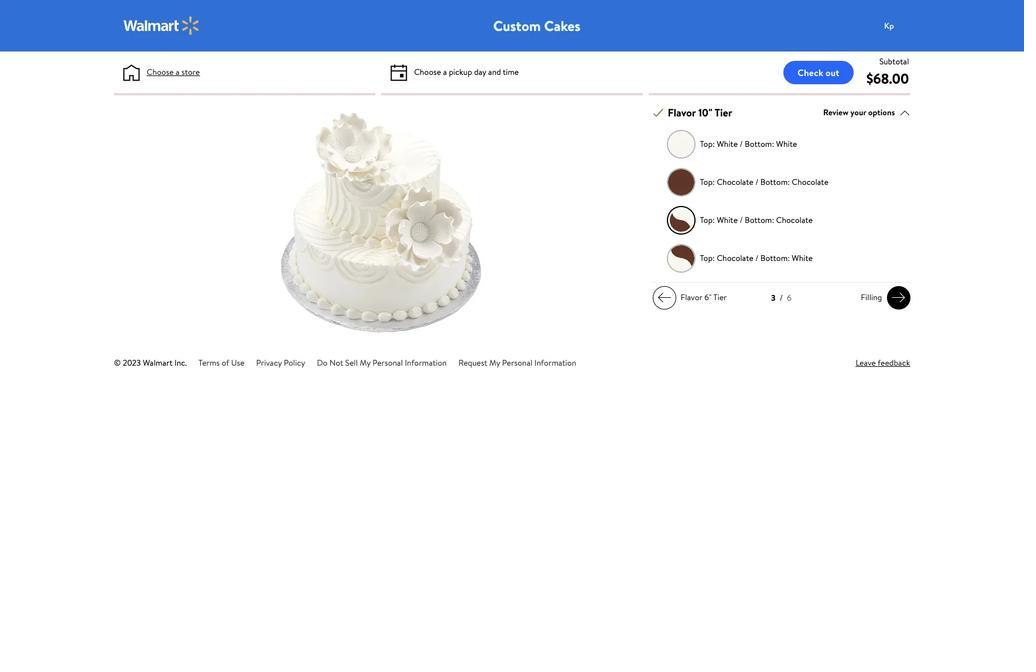 Task type: describe. For each thing, give the bounding box(es) containing it.
2 my from the left
[[490, 357, 500, 369]]

store
[[182, 66, 200, 78]]

choose a pickup day and time
[[414, 66, 519, 78]]

custom
[[494, 16, 541, 36]]

and
[[488, 66, 501, 78]]

top: for top: chocolate / bottom: chocolate
[[700, 176, 715, 188]]

request
[[459, 357, 488, 369]]

1 personal from the left
[[373, 357, 403, 369]]

flavor 6" tier link
[[653, 286, 732, 310]]

up arrow image
[[900, 108, 911, 118]]

bottom: for top: chocolate / bottom: white
[[761, 253, 790, 264]]

1 information from the left
[[405, 357, 447, 369]]

subtotal $68.00
[[867, 56, 909, 88]]

top: for top: white / bottom: white
[[700, 138, 715, 150]]

6"
[[705, 292, 712, 304]]

check
[[798, 66, 824, 79]]

feedback
[[878, 357, 911, 369]]

review
[[824, 107, 849, 118]]

walmart
[[143, 357, 173, 369]]

pickup
[[449, 66, 472, 78]]

bottom: for top: white / bottom: white
[[745, 138, 775, 150]]

flavor 10" tier
[[668, 106, 733, 120]]

cakes
[[544, 16, 581, 36]]

/ for top: white / bottom: chocolate
[[740, 215, 743, 226]]

© 2023 walmart inc.
[[114, 357, 187, 369]]

choose for choose a store
[[147, 66, 174, 78]]

privacy policy link
[[256, 357, 305, 369]]

top: chocolate / bottom: chocolate
[[700, 176, 829, 188]]

request my personal information
[[459, 357, 577, 369]]

inc.
[[175, 357, 187, 369]]

review your options
[[824, 107, 895, 118]]

tier for flavor 10" tier
[[715, 106, 733, 120]]

2 information from the left
[[535, 357, 577, 369]]

10"
[[699, 106, 713, 120]]

top: for top: white / bottom: chocolate
[[700, 215, 715, 226]]

kp
[[885, 20, 894, 31]]

icon for continue arrow image inside filling link
[[892, 291, 906, 305]]

kp button
[[878, 14, 925, 37]]

/ right 3
[[780, 292, 783, 304]]

choose for choose a pickup day and time
[[414, 66, 441, 78]]

a for store
[[176, 66, 180, 78]]

custom cakes
[[494, 16, 581, 36]]

3
[[772, 292, 776, 304]]

/ for top: white / bottom: white
[[740, 138, 743, 150]]



Task type: vqa. For each thing, say whether or not it's contained in the screenshot.
Faux
no



Task type: locate. For each thing, give the bounding box(es) containing it.
3 / 6
[[772, 292, 792, 304]]

check out
[[798, 66, 840, 79]]

©
[[114, 357, 121, 369]]

your
[[851, 107, 867, 118]]

2 top: from the top
[[700, 176, 715, 188]]

1 horizontal spatial choose
[[414, 66, 441, 78]]

personal right the sell
[[373, 357, 403, 369]]

do not sell my personal information link
[[317, 357, 447, 369]]

tier
[[715, 106, 733, 120], [714, 292, 727, 304]]

filling link
[[857, 286, 911, 310]]

0 horizontal spatial a
[[176, 66, 180, 78]]

3 top: from the top
[[700, 215, 715, 226]]

of
[[222, 357, 229, 369]]

my right the sell
[[360, 357, 371, 369]]

chocolate
[[717, 176, 754, 188], [792, 176, 829, 188], [777, 215, 813, 226], [717, 253, 754, 264]]

/ up top: chocolate / bottom: white
[[740, 215, 743, 226]]

options
[[869, 107, 895, 118]]

flavor 6" tier
[[681, 292, 727, 304]]

choose a store link
[[147, 66, 200, 78]]

a left store
[[176, 66, 180, 78]]

2 choose from the left
[[414, 66, 441, 78]]

terms of use
[[199, 357, 245, 369]]

1 vertical spatial tier
[[714, 292, 727, 304]]

privacy
[[256, 357, 282, 369]]

0 vertical spatial flavor
[[668, 106, 696, 120]]

flavor right 'ok' image
[[668, 106, 696, 120]]

bottom: up 'top: chocolate / bottom: chocolate'
[[745, 138, 775, 150]]

1 horizontal spatial my
[[490, 357, 500, 369]]

/ up the top: white / bottom: chocolate at the right of page
[[756, 176, 759, 188]]

choose
[[147, 66, 174, 78], [414, 66, 441, 78]]

flavor for flavor 10" tier
[[668, 106, 696, 120]]

do not sell my personal information
[[317, 357, 447, 369]]

2 personal from the left
[[502, 357, 533, 369]]

back to walmart.com image
[[123, 16, 199, 35]]

leave
[[856, 357, 876, 369]]

my
[[360, 357, 371, 369], [490, 357, 500, 369]]

0 horizontal spatial personal
[[373, 357, 403, 369]]

1 icon for continue arrow image from the left
[[658, 291, 672, 305]]

/ for top: chocolate / bottom: white
[[756, 253, 759, 264]]

$68.00
[[867, 69, 909, 88]]

review your options element
[[824, 107, 895, 119]]

1 a from the left
[[176, 66, 180, 78]]

2 a from the left
[[443, 66, 447, 78]]

check out button
[[784, 61, 854, 84]]

bottom:
[[745, 138, 775, 150], [761, 176, 790, 188], [745, 215, 775, 226], [761, 253, 790, 264]]

personal
[[373, 357, 403, 369], [502, 357, 533, 369]]

terms of use link
[[199, 357, 245, 369]]

time
[[503, 66, 519, 78]]

policy
[[284, 357, 305, 369]]

personal right request
[[502, 357, 533, 369]]

2023
[[123, 357, 141, 369]]

flavor
[[668, 106, 696, 120], [681, 292, 703, 304]]

bottom: for top: white / bottom: chocolate
[[745, 215, 775, 226]]

tier right the 10"
[[715, 106, 733, 120]]

terms
[[199, 357, 220, 369]]

out
[[826, 66, 840, 79]]

filling
[[861, 292, 883, 304]]

6
[[787, 292, 792, 304]]

information
[[405, 357, 447, 369], [535, 357, 577, 369]]

flavor left 6" at the top of page
[[681, 292, 703, 304]]

1 top: from the top
[[700, 138, 715, 150]]

/
[[740, 138, 743, 150], [756, 176, 759, 188], [740, 215, 743, 226], [756, 253, 759, 264], [780, 292, 783, 304]]

1 choose from the left
[[147, 66, 174, 78]]

1 horizontal spatial icon for continue arrow image
[[892, 291, 906, 305]]

icon for continue arrow image
[[658, 291, 672, 305], [892, 291, 906, 305]]

tier for flavor 6" tier
[[714, 292, 727, 304]]

a left pickup at the left top of page
[[443, 66, 447, 78]]

privacy policy
[[256, 357, 305, 369]]

subtotal
[[880, 56, 909, 67]]

flavor for flavor 6" tier
[[681, 292, 703, 304]]

sell
[[345, 357, 358, 369]]

choose a store
[[147, 66, 200, 78]]

0 horizontal spatial choose
[[147, 66, 174, 78]]

request my personal information link
[[459, 357, 577, 369]]

top:
[[700, 138, 715, 150], [700, 176, 715, 188], [700, 215, 715, 226], [700, 253, 715, 264]]

/ down the top: white / bottom: chocolate at the right of page
[[756, 253, 759, 264]]

day
[[474, 66, 486, 78]]

choose left store
[[147, 66, 174, 78]]

white
[[717, 138, 738, 150], [777, 138, 798, 150], [717, 215, 738, 226], [792, 253, 813, 264]]

bottom: up top: chocolate / bottom: white
[[745, 215, 775, 226]]

choose left pickup at the left top of page
[[414, 66, 441, 78]]

a
[[176, 66, 180, 78], [443, 66, 447, 78]]

icon for continue arrow image right "filling"
[[892, 291, 906, 305]]

2 icon for continue arrow image from the left
[[892, 291, 906, 305]]

my right request
[[490, 357, 500, 369]]

/ up 'top: chocolate / bottom: chocolate'
[[740, 138, 743, 150]]

1 horizontal spatial personal
[[502, 357, 533, 369]]

0 vertical spatial tier
[[715, 106, 733, 120]]

top: white / bottom: white
[[700, 138, 798, 150]]

0 horizontal spatial my
[[360, 357, 371, 369]]

use
[[231, 357, 245, 369]]

icon for continue arrow image inside flavor 6" tier link
[[658, 291, 672, 305]]

0 horizontal spatial information
[[405, 357, 447, 369]]

1 vertical spatial flavor
[[681, 292, 703, 304]]

bottom: up 3
[[761, 253, 790, 264]]

1 horizontal spatial a
[[443, 66, 447, 78]]

icon for continue arrow image left flavor 6" tier
[[658, 291, 672, 305]]

a for pickup
[[443, 66, 447, 78]]

0 horizontal spatial icon for continue arrow image
[[658, 291, 672, 305]]

tier right 6" at the top of page
[[714, 292, 727, 304]]

ok image
[[653, 108, 664, 118]]

review your options link
[[824, 105, 911, 121]]

1 horizontal spatial information
[[535, 357, 577, 369]]

top: white / bottom: chocolate
[[700, 215, 813, 226]]

bottom: for top: chocolate / bottom: chocolate
[[761, 176, 790, 188]]

leave feedback
[[856, 357, 911, 369]]

bottom: up the top: white / bottom: chocolate at the right of page
[[761, 176, 790, 188]]

top: for top: chocolate / bottom: white
[[700, 253, 715, 264]]

not
[[330, 357, 343, 369]]

leave feedback button
[[856, 357, 911, 370]]

/ for top: chocolate / bottom: chocolate
[[756, 176, 759, 188]]

do
[[317, 357, 328, 369]]

4 top: from the top
[[700, 253, 715, 264]]

top: chocolate / bottom: white
[[700, 253, 813, 264]]

1 my from the left
[[360, 357, 371, 369]]



